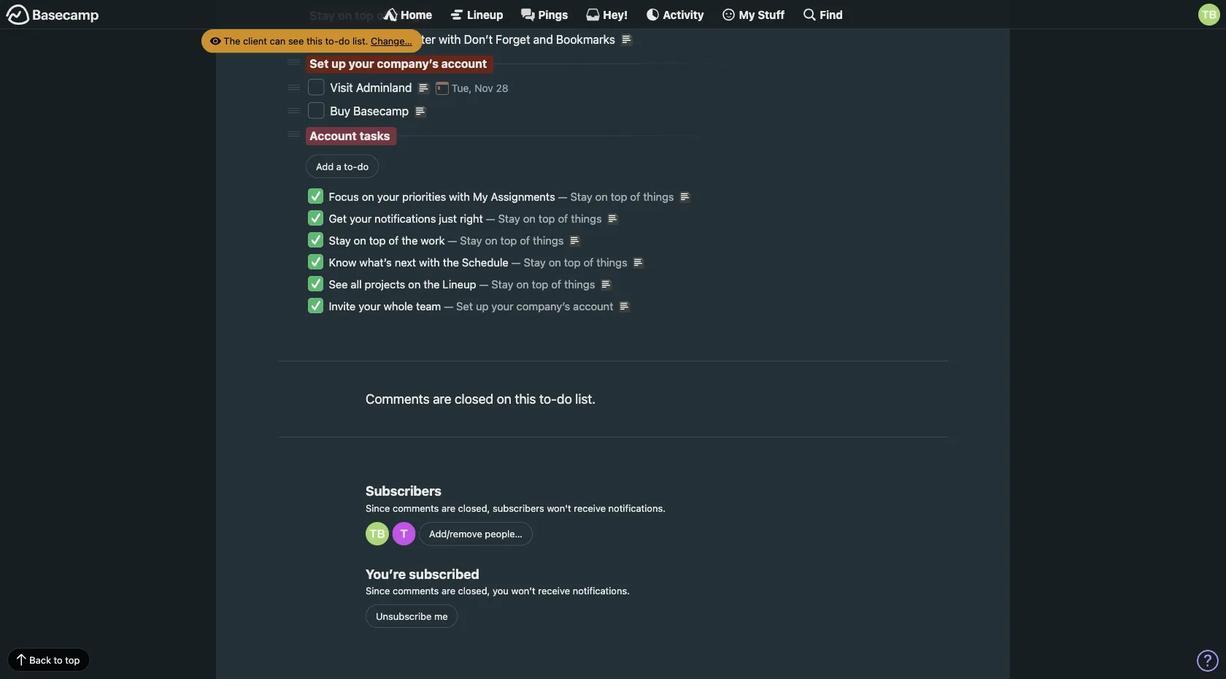 Task type: vqa. For each thing, say whether or not it's contained in the screenshot.


Task type: locate. For each thing, give the bounding box(es) containing it.
lineup up don't
[[467, 8, 503, 21]]

to-
[[325, 35, 339, 46], [344, 161, 357, 172], [540, 391, 557, 407]]

receive
[[574, 502, 606, 513], [538, 585, 570, 596]]

things
[[391, 8, 427, 22], [359, 32, 392, 46], [643, 190, 674, 203], [571, 212, 602, 225], [533, 234, 564, 247], [597, 256, 628, 269], [564, 278, 595, 291]]

1 vertical spatial are
[[442, 502, 456, 513]]

2 vertical spatial are
[[442, 585, 456, 596]]

tasks
[[360, 128, 390, 142]]

1 vertical spatial the
[[443, 256, 459, 269]]

2 since from the top
[[366, 585, 390, 596]]

up up visit
[[332, 56, 346, 70]]

2 vertical spatial do
[[557, 391, 572, 407]]

won't right "you"
[[511, 585, 536, 596]]

schedule
[[462, 256, 509, 269]]

the for on
[[424, 278, 440, 291]]

0 vertical spatial since
[[366, 502, 390, 513]]

closed, inside subscribers since comments are closed, subscribers won't receive notifications.
[[458, 502, 490, 513]]

1 vertical spatial closed,
[[458, 585, 490, 596]]

won't inside subscribers since comments are closed, subscribers won't receive notifications.
[[547, 502, 571, 513]]

add/remove people…
[[429, 528, 523, 539]]

get
[[329, 212, 347, 225]]

are inside subscribers since comments are closed, subscribers won't receive notifications.
[[442, 502, 456, 513]]

0 horizontal spatial up
[[332, 56, 346, 70]]

1 horizontal spatial my
[[739, 8, 755, 21]]

add a to-do
[[316, 161, 369, 172]]

2 horizontal spatial to-
[[540, 391, 557, 407]]

the down stay on top of the work — stay on top of things
[[443, 256, 459, 269]]

comments inside subscribers since comments are closed, subscribers won't receive notifications.
[[393, 502, 439, 513]]

1 vertical spatial my
[[473, 190, 488, 203]]

0 horizontal spatial won't
[[511, 585, 536, 596]]

1 horizontal spatial tim burton image
[[1199, 4, 1221, 26]]

account
[[441, 56, 487, 70], [573, 300, 614, 312]]

1 since from the top
[[366, 502, 390, 513]]

add a to-do button
[[306, 155, 379, 178]]

work
[[421, 234, 445, 247]]

0 vertical spatial account
[[441, 56, 487, 70]]

invite your whole team — set up your company's account
[[329, 300, 614, 312]]

1 vertical spatial comments
[[393, 585, 439, 596]]

projects
[[365, 278, 405, 291]]

0 horizontal spatial the
[[402, 234, 418, 247]]

comments
[[366, 391, 430, 407]]

set
[[310, 56, 329, 70], [456, 300, 473, 312]]

1 horizontal spatial account
[[573, 300, 614, 312]]

with up get your notifications just right — stay on top of things
[[449, 190, 470, 203]]

0 vertical spatial tim burton image
[[1199, 4, 1221, 26]]

0 vertical spatial my
[[739, 8, 755, 21]]

comments down subscribers
[[393, 502, 439, 513]]

0 vertical spatial are
[[433, 391, 452, 407]]

are inside you're subscribed since comments are closed, you won't receive notifications.
[[442, 585, 456, 596]]

— right team
[[444, 300, 454, 312]]

you're subscribed since comments are closed, you won't receive notifications.
[[366, 566, 630, 596]]

since down you're
[[366, 585, 390, 596]]

are
[[433, 391, 452, 407], [442, 502, 456, 513], [442, 585, 456, 596]]

you're
[[366, 566, 406, 582]]

stay
[[310, 8, 335, 22], [571, 190, 593, 203], [498, 212, 520, 225], [329, 234, 351, 247], [460, 234, 482, 247], [524, 256, 546, 269], [492, 278, 514, 291]]

company's
[[377, 56, 439, 70], [517, 300, 570, 312]]

set down the client can see this to-do list . change…
[[310, 56, 329, 70]]

my stuff button
[[722, 7, 785, 22]]

the
[[402, 234, 418, 247], [443, 256, 459, 269], [424, 278, 440, 291]]

to
[[54, 654, 63, 665]]

visit adminland link
[[330, 81, 415, 95]]

are left closed
[[433, 391, 452, 407]]

back to top button
[[7, 648, 90, 672]]

my
[[739, 8, 755, 21], [473, 190, 488, 203]]

stay right schedule
[[524, 256, 546, 269]]

get your notifications just right — stay on top of things
[[329, 212, 602, 225]]

0 horizontal spatial tim burton image
[[366, 522, 389, 545]]

2 closed, from the top
[[458, 585, 490, 596]]

of
[[377, 8, 388, 22], [630, 190, 641, 203], [558, 212, 568, 225], [389, 234, 399, 247], [520, 234, 530, 247], [584, 256, 594, 269], [551, 278, 562, 291]]

subscribers
[[366, 483, 442, 499]]

won't right subscribers
[[547, 502, 571, 513]]

.
[[365, 35, 368, 46]]

tue, nov 28 link
[[435, 82, 509, 94]]

0 vertical spatial the
[[402, 234, 418, 247]]

0 horizontal spatial do
[[339, 35, 350, 46]]

2 horizontal spatial the
[[443, 256, 459, 269]]

my stuff
[[739, 8, 785, 21]]

know what's next with the schedule — stay on top of things
[[329, 256, 628, 269]]

— right schedule
[[512, 256, 521, 269]]

this right see
[[307, 35, 323, 46]]

to- left list.
[[540, 391, 557, 407]]

with right later
[[439, 32, 461, 46]]

1 closed, from the top
[[458, 502, 490, 513]]

closed, left "you"
[[458, 585, 490, 596]]

1 horizontal spatial up
[[476, 300, 489, 312]]

this right closed
[[515, 391, 536, 407]]

2 vertical spatial the
[[424, 278, 440, 291]]

closed,
[[458, 502, 490, 513], [458, 585, 490, 596]]

closed, up add/remove people…
[[458, 502, 490, 513]]

stay on top of the work — stay on top of things
[[329, 234, 564, 247]]

0 vertical spatial won't
[[547, 502, 571, 513]]

subscribers
[[493, 502, 545, 513]]

to- left list
[[325, 35, 339, 46]]

0 vertical spatial receive
[[574, 502, 606, 513]]

1 vertical spatial do
[[357, 161, 369, 172]]

basecamp
[[354, 104, 409, 118]]

the up next
[[402, 234, 418, 247]]

this for on
[[515, 391, 536, 407]]

2 horizontal spatial do
[[557, 391, 572, 407]]

1 vertical spatial company's
[[517, 300, 570, 312]]

on
[[338, 8, 352, 22], [362, 190, 374, 203], [596, 190, 608, 203], [523, 212, 536, 225], [354, 234, 366, 247], [485, 234, 498, 247], [549, 256, 561, 269], [408, 278, 421, 291], [517, 278, 529, 291], [497, 391, 512, 407]]

1 horizontal spatial the
[[424, 278, 440, 291]]

do left list
[[339, 35, 350, 46]]

lineup
[[467, 8, 503, 21], [443, 278, 476, 291]]

1 horizontal spatial this
[[515, 391, 536, 407]]

1 horizontal spatial receive
[[574, 502, 606, 513]]

1 vertical spatial to-
[[344, 161, 357, 172]]

0 vertical spatial notifications.
[[609, 502, 666, 513]]

1 vertical spatial account
[[573, 300, 614, 312]]

1 horizontal spatial do
[[357, 161, 369, 172]]

1 vertical spatial won't
[[511, 585, 536, 596]]

list.
[[576, 391, 596, 407]]

buy
[[330, 104, 350, 118]]

2 comments from the top
[[393, 585, 439, 596]]

1 vertical spatial lineup
[[443, 278, 476, 291]]

0 vertical spatial up
[[332, 56, 346, 70]]

1 horizontal spatial won't
[[547, 502, 571, 513]]

1 horizontal spatial to-
[[344, 161, 357, 172]]

won't
[[547, 502, 571, 513], [511, 585, 536, 596]]

this
[[307, 35, 323, 46], [515, 391, 536, 407]]

0 vertical spatial lineup
[[467, 8, 503, 21]]

2 vertical spatial to-
[[540, 391, 557, 407]]

0 horizontal spatial this
[[307, 35, 323, 46]]

top
[[355, 8, 374, 22], [611, 190, 628, 203], [539, 212, 555, 225], [369, 234, 386, 247], [501, 234, 517, 247], [564, 256, 581, 269], [532, 278, 549, 291], [65, 654, 80, 665]]

unsubscribe
[[376, 610, 432, 621]]

0 vertical spatial company's
[[377, 56, 439, 70]]

a
[[336, 161, 342, 172]]

save
[[330, 32, 356, 46]]

since inside you're subscribed since comments are closed, you won't receive notifications.
[[366, 585, 390, 596]]

0 vertical spatial this
[[307, 35, 323, 46]]

to- right a
[[344, 161, 357, 172]]

up
[[332, 56, 346, 70], [476, 300, 489, 312]]

receive inside subscribers since comments are closed, subscribers won't receive notifications.
[[574, 502, 606, 513]]

the client can see this to-do list . change…
[[224, 35, 412, 46]]

are down subscribed
[[442, 585, 456, 596]]

my inside popup button
[[739, 8, 755, 21]]

up down see all projects on the lineup — stay on top of things
[[476, 300, 489, 312]]

back
[[29, 654, 51, 665]]

—
[[558, 190, 568, 203], [486, 212, 495, 225], [448, 234, 457, 247], [512, 256, 521, 269], [479, 278, 489, 291], [444, 300, 454, 312]]

unsubscribe me
[[376, 610, 448, 621]]

set down see all projects on the lineup — stay on top of things
[[456, 300, 473, 312]]

your down list
[[349, 56, 374, 70]]

receive right "you"
[[538, 585, 570, 596]]

see all projects on the lineup — stay on top of things
[[329, 278, 595, 291]]

change… link
[[371, 35, 412, 46]]

0 vertical spatial to-
[[325, 35, 339, 46]]

tue, nov 28
[[452, 82, 509, 94]]

assignments
[[491, 190, 555, 203]]

do right a
[[357, 161, 369, 172]]

since
[[366, 502, 390, 513], [366, 585, 390, 596]]

lineup inside main element
[[467, 8, 503, 21]]

notifications. inside subscribers since comments are closed, subscribers won't receive notifications.
[[609, 502, 666, 513]]

nov
[[475, 82, 493, 94]]

with for later
[[439, 32, 461, 46]]

unsubscribe me button
[[366, 604, 458, 628]]

home link
[[383, 7, 432, 22]]

find
[[820, 8, 843, 21]]

1 vertical spatial since
[[366, 585, 390, 596]]

activity
[[663, 8, 704, 21]]

1 vertical spatial this
[[515, 391, 536, 407]]

0 vertical spatial do
[[339, 35, 350, 46]]

tim burton image
[[1199, 4, 1221, 26], [366, 522, 389, 545]]

1 vertical spatial with
[[449, 190, 470, 203]]

0 vertical spatial with
[[439, 32, 461, 46]]

— down schedule
[[479, 278, 489, 291]]

0 vertical spatial comments
[[393, 502, 439, 513]]

0 horizontal spatial set
[[310, 56, 329, 70]]

subscribed
[[409, 566, 480, 582]]

1 vertical spatial set
[[456, 300, 473, 312]]

comments up unsubscribe me
[[393, 585, 439, 596]]

0 horizontal spatial to-
[[325, 35, 339, 46]]

you
[[493, 585, 509, 596]]

stay down schedule
[[492, 278, 514, 291]]

team
[[416, 300, 441, 312]]

buy basecamp
[[330, 104, 412, 118]]

your right get
[[350, 212, 372, 225]]

my left stuff in the top of the page
[[739, 8, 755, 21]]

do
[[339, 35, 350, 46], [357, 161, 369, 172], [557, 391, 572, 407]]

are up 'add/remove'
[[442, 502, 456, 513]]

0 horizontal spatial receive
[[538, 585, 570, 596]]

account
[[310, 128, 357, 142]]

lineup up the invite your whole team — set up your company's account
[[443, 278, 476, 291]]

receive right subscribers
[[574, 502, 606, 513]]

with down work
[[419, 256, 440, 269]]

0 horizontal spatial account
[[441, 56, 487, 70]]

1 comments from the top
[[393, 502, 439, 513]]

since down subscribers
[[366, 502, 390, 513]]

— right work
[[448, 234, 457, 247]]

closed
[[455, 391, 494, 407]]

0 vertical spatial closed,
[[458, 502, 490, 513]]

visit
[[330, 81, 353, 95]]

your
[[349, 56, 374, 70], [377, 190, 399, 203], [350, 212, 372, 225], [359, 300, 381, 312], [492, 300, 514, 312]]

1 vertical spatial receive
[[538, 585, 570, 596]]

stay right 'assignments'
[[571, 190, 593, 203]]

1 vertical spatial notifications.
[[573, 585, 630, 596]]

do left list.
[[557, 391, 572, 407]]

my up right
[[473, 190, 488, 203]]

the up team
[[424, 278, 440, 291]]



Task type: describe. For each thing, give the bounding box(es) containing it.
later
[[412, 32, 436, 46]]

add
[[316, 161, 334, 172]]

change…
[[371, 35, 412, 46]]

list
[[353, 35, 365, 46]]

— right 'assignments'
[[558, 190, 568, 203]]

to- inside button
[[344, 161, 357, 172]]

since inside subscribers since comments are closed, subscribers won't receive notifications.
[[366, 502, 390, 513]]

for
[[395, 32, 409, 46]]

pings
[[539, 8, 568, 21]]

0 vertical spatial set
[[310, 56, 329, 70]]

next
[[395, 256, 416, 269]]

client
[[243, 35, 267, 46]]

just
[[439, 212, 457, 225]]

stay down focus on your priorities with my assignments — stay on top of things
[[498, 212, 520, 225]]

priorities
[[402, 190, 446, 203]]

closed, inside you're subscribed since comments are closed, you won't receive notifications.
[[458, 585, 490, 596]]

right
[[460, 212, 483, 225]]

1 horizontal spatial company's
[[517, 300, 570, 312]]

me
[[434, 610, 448, 621]]

can
[[270, 35, 286, 46]]

see
[[329, 278, 348, 291]]

comments inside you're subscribed since comments are closed, you won't receive notifications.
[[393, 585, 439, 596]]

notifications. inside you're subscribed since comments are closed, you won't receive notifications.
[[573, 585, 630, 596]]

add/remove people… link
[[419, 522, 533, 546]]

stay down get
[[329, 234, 351, 247]]

add/remove
[[429, 528, 482, 539]]

focus
[[329, 190, 359, 203]]

stay on top of things link
[[310, 8, 427, 22]]

what's
[[359, 256, 392, 269]]

1 horizontal spatial set
[[456, 300, 473, 312]]

your down all
[[359, 300, 381, 312]]

stay down right
[[460, 234, 482, 247]]

do for the client can see this to-do list . change…
[[339, 35, 350, 46]]

know
[[329, 256, 357, 269]]

your up notifications
[[377, 190, 399, 203]]

do for comments are closed on this to-do list.
[[557, 391, 572, 407]]

adminland
[[356, 81, 412, 95]]

main element
[[0, 0, 1227, 29]]

your down see all projects on the lineup — stay on top of things
[[492, 300, 514, 312]]

people…
[[485, 528, 523, 539]]

hey!
[[603, 8, 628, 21]]

this for see
[[307, 35, 323, 46]]

— right right
[[486, 212, 495, 225]]

notifications
[[375, 212, 436, 225]]

top inside "button"
[[65, 654, 80, 665]]

1 vertical spatial up
[[476, 300, 489, 312]]

to- for comments are closed on this to-do list.
[[540, 391, 557, 407]]

with for priorities
[[449, 190, 470, 203]]

1 vertical spatial tim burton image
[[366, 522, 389, 545]]

set up your company's account link
[[310, 56, 487, 70]]

account tasks link
[[310, 128, 390, 142]]

subscribers since comments are closed, subscribers won't receive notifications.
[[366, 483, 666, 513]]

do inside button
[[357, 161, 369, 172]]

comments are closed on this to-do list.
[[366, 391, 596, 407]]

the
[[224, 35, 240, 46]]

find button
[[803, 7, 843, 22]]

28
[[496, 82, 509, 94]]

the for with
[[443, 256, 459, 269]]

0 horizontal spatial my
[[473, 190, 488, 203]]

set up your company's account
[[310, 56, 487, 70]]

and
[[534, 32, 553, 46]]

pings button
[[521, 7, 568, 22]]

to- for the client can see this to-do list . change…
[[325, 35, 339, 46]]

stuff
[[758, 8, 785, 21]]

bookmarks
[[556, 32, 615, 46]]

stay on top of things
[[310, 8, 427, 22]]

won't inside you're subscribed since comments are closed, you won't receive notifications.
[[511, 585, 536, 596]]

visit adminland
[[330, 81, 415, 95]]

receive inside you're subscribed since comments are closed, you won't receive notifications.
[[538, 585, 570, 596]]

save things for later with don't forget and bookmarks link
[[330, 32, 618, 46]]

switch accounts image
[[6, 4, 99, 26]]

stay up the client can see this to-do list . change…
[[310, 8, 335, 22]]

the for of
[[402, 234, 418, 247]]

invite
[[329, 300, 356, 312]]

focus on your priorities with my assignments — stay on top of things
[[329, 190, 674, 203]]

account tasks
[[310, 128, 390, 142]]

save things for later with don't forget and bookmarks
[[330, 32, 618, 46]]

whole
[[384, 300, 413, 312]]

buy basecamp link
[[330, 104, 412, 118]]

all
[[351, 278, 362, 291]]

0 horizontal spatial company's
[[377, 56, 439, 70]]

forget
[[496, 32, 530, 46]]

see
[[288, 35, 304, 46]]

back to top
[[29, 654, 80, 665]]

terry image
[[392, 522, 416, 545]]

lineup link
[[450, 7, 503, 22]]

home
[[401, 8, 432, 21]]

activity link
[[646, 7, 704, 22]]

hey! button
[[586, 7, 628, 22]]

2 vertical spatial with
[[419, 256, 440, 269]]

tue,
[[452, 82, 472, 94]]



